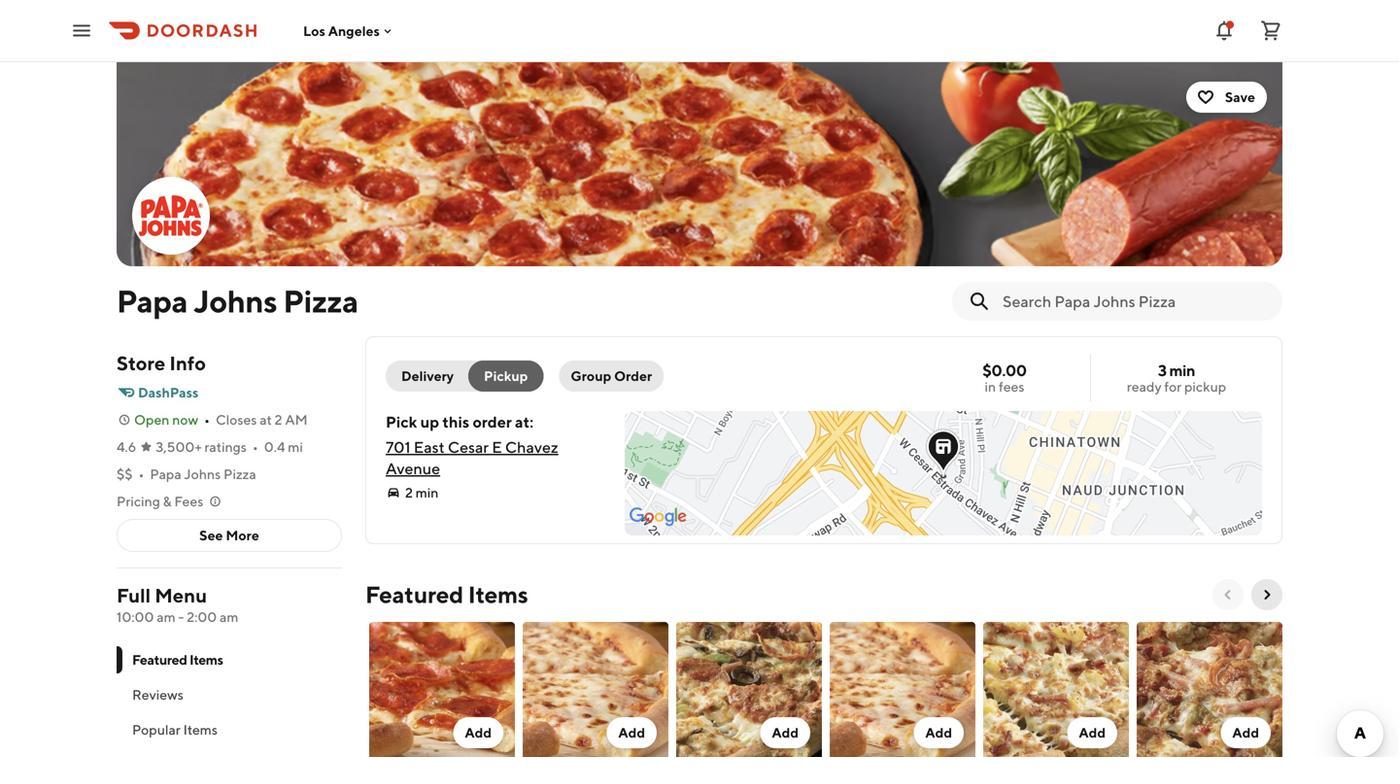 Task type: locate. For each thing, give the bounding box(es) containing it.
now
[[172, 412, 198, 428]]

more
[[226, 527, 259, 543]]

featured items up the reviews
[[132, 652, 223, 668]]

0 vertical spatial johns
[[194, 283, 277, 319]]

$$
[[117, 466, 133, 482]]

order
[[614, 368, 652, 384]]

1 horizontal spatial am
[[220, 609, 239, 625]]

pepperoni pizza image
[[369, 622, 515, 757]]

0 horizontal spatial featured items
[[132, 652, 223, 668]]

2 horizontal spatial •
[[253, 439, 258, 455]]

$0.00 in fees
[[983, 361, 1027, 395]]

save button
[[1187, 82, 1268, 113]]

min for 3
[[1170, 361, 1196, 380]]

featured items up the pepperoni pizza image
[[366, 581, 529, 609]]

2 min
[[405, 485, 439, 501]]

info
[[170, 352, 206, 375]]

see
[[199, 527, 223, 543]]

papa
[[117, 283, 188, 319], [150, 466, 181, 482]]

• closes at 2 am
[[204, 412, 308, 428]]

johns
[[194, 283, 277, 319], [184, 466, 221, 482]]

0 horizontal spatial pizza
[[224, 466, 256, 482]]

powered by google image
[[630, 507, 687, 527]]

am
[[157, 609, 176, 625], [220, 609, 239, 625]]

Pickup radio
[[469, 361, 544, 392]]

0 vertical spatial 2
[[275, 412, 282, 428]]

1 vertical spatial min
[[416, 485, 439, 501]]

am left -
[[157, 609, 176, 625]]

0 horizontal spatial featured
[[132, 652, 187, 668]]

reviews
[[132, 687, 184, 703]]

• right "now"
[[204, 412, 210, 428]]

0 vertical spatial papa
[[117, 283, 188, 319]]

featured items
[[366, 581, 529, 609], [132, 652, 223, 668]]

papa up store info
[[117, 283, 188, 319]]

2 vertical spatial •
[[139, 466, 144, 482]]

1 horizontal spatial featured
[[366, 581, 464, 609]]

1 vertical spatial papa
[[150, 466, 181, 482]]

•
[[204, 412, 210, 428], [253, 439, 258, 455], [139, 466, 144, 482]]

next button of carousel image
[[1260, 587, 1275, 603]]

add button
[[366, 618, 519, 757], [519, 618, 673, 757], [673, 618, 826, 757], [826, 618, 980, 757], [980, 618, 1134, 757], [1134, 618, 1287, 757], [453, 717, 504, 749], [607, 717, 657, 749], [761, 717, 811, 749], [914, 717, 964, 749], [1068, 717, 1118, 749], [1221, 717, 1272, 749]]

min inside 3 min ready for pickup
[[1170, 361, 1196, 380]]

$$ • papa johns pizza
[[117, 466, 256, 482]]

1 vertical spatial •
[[253, 439, 258, 455]]

add for the pepperoni pizza image
[[465, 725, 492, 741]]

0.4
[[264, 439, 285, 455]]

group order button
[[559, 361, 664, 392]]

create your own pizza image
[[523, 622, 669, 757]]

pickup
[[1185, 379, 1227, 395]]

10:00
[[117, 609, 154, 625]]

fees
[[999, 379, 1025, 395]]

1 vertical spatial 2
[[405, 485, 413, 501]]

2 right at
[[275, 412, 282, 428]]

items inside button
[[183, 722, 218, 738]]

0 vertical spatial featured
[[366, 581, 464, 609]]

Delivery radio
[[386, 361, 481, 392]]

0 horizontal spatial 2
[[275, 412, 282, 428]]

at:
[[515, 413, 534, 431]]

1 horizontal spatial min
[[1170, 361, 1196, 380]]

0 horizontal spatial min
[[416, 485, 439, 501]]

reviews button
[[117, 678, 342, 713]]

0 vertical spatial featured items
[[366, 581, 529, 609]]

papa johns pizza image
[[117, 62, 1283, 266], [134, 179, 208, 253]]

• left 0.4
[[253, 439, 258, 455]]

2 down avenue
[[405, 485, 413, 501]]

notification bell image
[[1213, 19, 1237, 42]]

1 horizontal spatial featured items
[[366, 581, 529, 609]]

1 horizontal spatial •
[[204, 412, 210, 428]]

min right 3
[[1170, 361, 1196, 380]]

angeles
[[328, 23, 380, 39]]

featured
[[366, 581, 464, 609], [132, 652, 187, 668]]

the works pizza image
[[677, 622, 822, 757]]

2
[[275, 412, 282, 428], [405, 485, 413, 501]]

closes
[[216, 412, 257, 428]]

ratings
[[205, 439, 247, 455]]

menu
[[155, 584, 207, 607]]

add
[[465, 725, 492, 741], [619, 725, 646, 741], [772, 725, 799, 741], [926, 725, 953, 741], [1080, 725, 1106, 741], [1233, 725, 1260, 741]]

featured inside heading
[[366, 581, 464, 609]]

5 add from the left
[[1080, 725, 1106, 741]]

2 vertical spatial items
[[183, 722, 218, 738]]

at
[[260, 412, 272, 428]]

min down avenue
[[416, 485, 439, 501]]

1 vertical spatial pizza
[[224, 466, 256, 482]]

0 vertical spatial items
[[468, 581, 529, 609]]

0 horizontal spatial am
[[157, 609, 176, 625]]

pizza
[[283, 283, 358, 319], [224, 466, 256, 482]]

save
[[1226, 89, 1256, 105]]

add for the create your own pizza image
[[619, 725, 646, 741]]

Item Search search field
[[1003, 291, 1268, 312]]

delivery
[[402, 368, 454, 384]]

fees
[[174, 493, 203, 509]]

0 vertical spatial min
[[1170, 361, 1196, 380]]

e
[[492, 438, 502, 456]]

1 vertical spatial items
[[190, 652, 223, 668]]

2 add from the left
[[619, 725, 646, 741]]

johns up info at the left top of the page
[[194, 283, 277, 319]]

1 horizontal spatial 2
[[405, 485, 413, 501]]

am
[[285, 412, 308, 428]]

am right 2:00
[[220, 609, 239, 625]]

map region
[[407, 209, 1400, 707]]

ready
[[1128, 379, 1162, 395]]

johns down 3,500+ ratings •
[[184, 466, 221, 482]]

dashpass
[[138, 384, 199, 401]]

3 min ready for pickup
[[1128, 361, 1227, 395]]

this
[[443, 413, 470, 431]]

0 vertical spatial pizza
[[283, 283, 358, 319]]

4 add from the left
[[926, 725, 953, 741]]

store info
[[117, 352, 206, 375]]

6 add from the left
[[1233, 725, 1260, 741]]

los angeles button
[[303, 23, 396, 39]]

3 add from the left
[[772, 725, 799, 741]]

order
[[473, 413, 512, 431]]

papa johns pizza
[[117, 283, 358, 319]]

group order
[[571, 368, 652, 384]]

0 items, open order cart image
[[1260, 19, 1283, 42]]

min
[[1170, 361, 1196, 380], [416, 485, 439, 501]]

papa up &
[[150, 466, 181, 482]]

1 horizontal spatial pizza
[[283, 283, 358, 319]]

1 add from the left
[[465, 725, 492, 741]]

3,500+ ratings •
[[156, 439, 258, 455]]

items
[[468, 581, 529, 609], [190, 652, 223, 668], [183, 722, 218, 738]]

open now
[[134, 412, 198, 428]]

full menu 10:00 am - 2:00 am
[[117, 584, 239, 625]]

full
[[117, 584, 151, 607]]

• right $$
[[139, 466, 144, 482]]

items inside heading
[[468, 581, 529, 609]]



Task type: describe. For each thing, give the bounding box(es) containing it.
pricing & fees button
[[117, 492, 223, 511]]

pricing
[[117, 493, 160, 509]]

701 east cesar e chavez avenue link
[[386, 438, 559, 478]]

1 vertical spatial featured
[[132, 652, 187, 668]]

avenue
[[386, 459, 440, 478]]

$0.00
[[983, 361, 1027, 380]]

0 vertical spatial •
[[204, 412, 210, 428]]

in
[[985, 379, 997, 395]]

cesar
[[448, 438, 489, 456]]

popular items
[[132, 722, 218, 738]]

add for the works pizza image
[[772, 725, 799, 741]]

open menu image
[[70, 19, 93, 42]]

super hawaiian pizza image
[[984, 622, 1130, 757]]

pricing & fees
[[117, 493, 203, 509]]

up
[[421, 413, 440, 431]]

east
[[414, 438, 445, 456]]

1 am from the left
[[157, 609, 176, 625]]

add for 'super hawaiian pizza' image
[[1080, 725, 1106, 741]]

los
[[303, 23, 326, 39]]

0 horizontal spatial •
[[139, 466, 144, 482]]

group
[[571, 368, 612, 384]]

pick up this order at: 701 east cesar e chavez avenue
[[386, 413, 559, 478]]

cheese pizza image
[[830, 622, 976, 757]]

order methods option group
[[386, 361, 544, 392]]

2 am from the left
[[220, 609, 239, 625]]

0.4 mi
[[264, 439, 303, 455]]

&
[[163, 493, 172, 509]]

701
[[386, 438, 411, 456]]

-
[[178, 609, 184, 625]]

3
[[1159, 361, 1167, 380]]

see more
[[199, 527, 259, 543]]

chavez
[[505, 438, 559, 456]]

the meats pizza image
[[1137, 622, 1283, 757]]

add for cheese pizza image
[[926, 725, 953, 741]]

open
[[134, 412, 170, 428]]

for
[[1165, 379, 1182, 395]]

popular items button
[[117, 713, 342, 748]]

store
[[117, 352, 166, 375]]

3,500+
[[156, 439, 202, 455]]

1 vertical spatial featured items
[[132, 652, 223, 668]]

see more button
[[118, 520, 341, 551]]

previous button of carousel image
[[1221, 587, 1237, 603]]

4.6
[[117, 439, 136, 455]]

los angeles
[[303, 23, 380, 39]]

min for 2
[[416, 485, 439, 501]]

pick
[[386, 413, 417, 431]]

1 vertical spatial johns
[[184, 466, 221, 482]]

popular
[[132, 722, 181, 738]]

featured items heading
[[366, 579, 529, 611]]

add for the meats pizza image
[[1233, 725, 1260, 741]]

2:00
[[187, 609, 217, 625]]

mi
[[288, 439, 303, 455]]

pickup
[[484, 368, 528, 384]]



Task type: vqa. For each thing, say whether or not it's contained in the screenshot.
Previous button of carousel icon
yes



